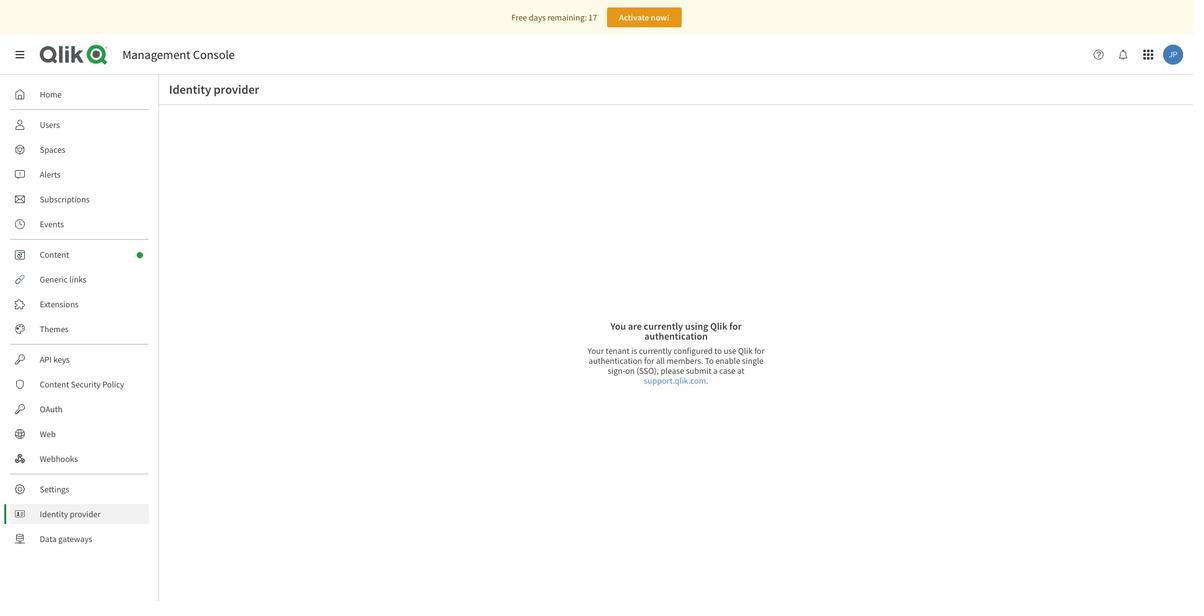 Task type: locate. For each thing, give the bounding box(es) containing it.
data
[[40, 534, 57, 545]]

identity inside identity provider link
[[40, 509, 68, 520]]

content
[[40, 249, 69, 260], [40, 379, 69, 390]]

0 horizontal spatial identity provider
[[40, 509, 101, 520]]

web link
[[10, 424, 149, 444]]

is
[[631, 345, 637, 356]]

1 horizontal spatial identity
[[169, 81, 211, 97]]

content inside content security policy link
[[40, 379, 69, 390]]

generic links
[[40, 274, 86, 285]]

1 vertical spatial identity
[[40, 509, 68, 520]]

keys
[[53, 354, 70, 365]]

identity down management console element
[[169, 81, 211, 97]]

0 vertical spatial qlik
[[710, 320, 727, 332]]

data gateways
[[40, 534, 92, 545]]

1 content from the top
[[40, 249, 69, 260]]

content down api keys
[[40, 379, 69, 390]]

currently right the is
[[639, 345, 672, 356]]

for up use
[[729, 320, 742, 332]]

subscriptions
[[40, 194, 90, 205]]

1 vertical spatial identity provider
[[40, 509, 101, 520]]

provider
[[214, 81, 259, 97], [70, 509, 101, 520]]

data gateways link
[[10, 529, 149, 549]]

0 horizontal spatial qlik
[[710, 320, 727, 332]]

identity provider down console
[[169, 81, 259, 97]]

authentication
[[644, 330, 708, 342], [589, 355, 642, 366]]

provider down console
[[214, 81, 259, 97]]

remaining:
[[548, 12, 587, 23]]

for
[[729, 320, 742, 332], [754, 345, 765, 356], [644, 355, 654, 366]]

support.qlik.com
[[644, 375, 706, 386]]

.
[[706, 375, 708, 386]]

0 horizontal spatial identity
[[40, 509, 68, 520]]

content inside content link
[[40, 249, 69, 260]]

1 vertical spatial content
[[40, 379, 69, 390]]

1 horizontal spatial qlik
[[738, 345, 753, 356]]

activate
[[619, 12, 649, 23]]

activate now! link
[[607, 7, 682, 27]]

identity provider up data gateways
[[40, 509, 101, 520]]

at
[[737, 365, 745, 376]]

webhooks
[[40, 454, 78, 465]]

management console element
[[122, 47, 235, 62]]

1 vertical spatial currently
[[639, 345, 672, 356]]

close sidebar menu image
[[15, 50, 25, 60]]

identity provider
[[169, 81, 259, 97], [40, 509, 101, 520]]

console
[[193, 47, 235, 62]]

activate now!
[[619, 12, 670, 23]]

navigation pane element
[[0, 80, 158, 554]]

1 vertical spatial provider
[[70, 509, 101, 520]]

settings link
[[10, 480, 149, 500]]

links
[[69, 274, 86, 285]]

qlik right use
[[738, 345, 753, 356]]

for right use
[[754, 345, 765, 356]]

1 vertical spatial authentication
[[589, 355, 642, 366]]

0 vertical spatial content
[[40, 249, 69, 260]]

webhooks link
[[10, 449, 149, 469]]

generic links link
[[10, 270, 149, 290]]

themes link
[[10, 319, 149, 339]]

management
[[122, 47, 191, 62]]

currently
[[644, 320, 683, 332], [639, 345, 672, 356]]

qlik right using
[[710, 320, 727, 332]]

users
[[40, 119, 60, 131]]

qlik
[[710, 320, 727, 332], [738, 345, 753, 356]]

alerts link
[[10, 165, 149, 185]]

for left all
[[644, 355, 654, 366]]

content up the 'generic'
[[40, 249, 69, 260]]

identity down the settings
[[40, 509, 68, 520]]

1 horizontal spatial authentication
[[644, 330, 708, 342]]

sign-
[[608, 365, 625, 376]]

you
[[611, 320, 626, 332]]

1 vertical spatial qlik
[[738, 345, 753, 356]]

0 vertical spatial currently
[[644, 320, 683, 332]]

1 horizontal spatial provider
[[214, 81, 259, 97]]

your
[[588, 345, 604, 356]]

free days remaining: 17
[[511, 12, 597, 23]]

identity
[[169, 81, 211, 97], [40, 509, 68, 520]]

support.qlik.com link
[[644, 375, 706, 386]]

0 vertical spatial identity provider
[[169, 81, 259, 97]]

free
[[511, 12, 527, 23]]

0 horizontal spatial for
[[644, 355, 654, 366]]

oauth link
[[10, 400, 149, 419]]

a
[[713, 365, 718, 376]]

2 content from the top
[[40, 379, 69, 390]]

api keys
[[40, 354, 70, 365]]

provider down settings link
[[70, 509, 101, 520]]

0 horizontal spatial provider
[[70, 509, 101, 520]]

extensions
[[40, 299, 79, 310]]

currently right are
[[644, 320, 683, 332]]

0 vertical spatial provider
[[214, 81, 259, 97]]

themes
[[40, 324, 69, 335]]

security
[[71, 379, 101, 390]]



Task type: vqa. For each thing, say whether or not it's contained in the screenshot.
the You
yes



Task type: describe. For each thing, give the bounding box(es) containing it.
are
[[628, 320, 642, 332]]

use
[[724, 345, 736, 356]]

1 horizontal spatial for
[[729, 320, 742, 332]]

users link
[[10, 115, 149, 135]]

content link
[[10, 245, 149, 265]]

identity provider link
[[10, 505, 149, 525]]

new connector image
[[137, 252, 143, 259]]

you are currently using qlik for authentication your tenant is currently configured to use qlik for authentication for all members. to enable single sign-on (sso), please submit a case at support.qlik.com .
[[588, 320, 765, 386]]

extensions link
[[10, 295, 149, 314]]

content for content
[[40, 249, 69, 260]]

web
[[40, 429, 56, 440]]

0 vertical spatial identity
[[169, 81, 211, 97]]

tenant
[[606, 345, 630, 356]]

alerts
[[40, 169, 61, 180]]

spaces link
[[10, 140, 149, 160]]

enable
[[716, 355, 740, 366]]

management console
[[122, 47, 235, 62]]

(sso),
[[637, 365, 659, 376]]

home link
[[10, 85, 149, 104]]

provider inside navigation pane element
[[70, 509, 101, 520]]

0 horizontal spatial authentication
[[589, 355, 642, 366]]

please
[[661, 365, 684, 376]]

events link
[[10, 214, 149, 234]]

oauth
[[40, 404, 63, 415]]

all
[[656, 355, 665, 366]]

using
[[685, 320, 708, 332]]

now!
[[651, 12, 670, 23]]

0 vertical spatial authentication
[[644, 330, 708, 342]]

members.
[[667, 355, 703, 366]]

1 horizontal spatial identity provider
[[169, 81, 259, 97]]

generic
[[40, 274, 68, 285]]

single
[[742, 355, 764, 366]]

on
[[625, 365, 635, 376]]

to
[[705, 355, 714, 366]]

gateways
[[58, 534, 92, 545]]

to
[[714, 345, 722, 356]]

case
[[719, 365, 736, 376]]

settings
[[40, 484, 69, 495]]

spaces
[[40, 144, 65, 155]]

content security policy link
[[10, 375, 149, 395]]

api
[[40, 354, 52, 365]]

james peterson image
[[1163, 45, 1183, 65]]

home
[[40, 89, 62, 100]]

content for content security policy
[[40, 379, 69, 390]]

days
[[529, 12, 546, 23]]

events
[[40, 219, 64, 230]]

17
[[589, 12, 597, 23]]

policy
[[102, 379, 124, 390]]

identity provider inside navigation pane element
[[40, 509, 101, 520]]

api keys link
[[10, 350, 149, 370]]

submit
[[686, 365, 712, 376]]

content security policy
[[40, 379, 124, 390]]

configured
[[674, 345, 713, 356]]

2 horizontal spatial for
[[754, 345, 765, 356]]

subscriptions link
[[10, 190, 149, 209]]



